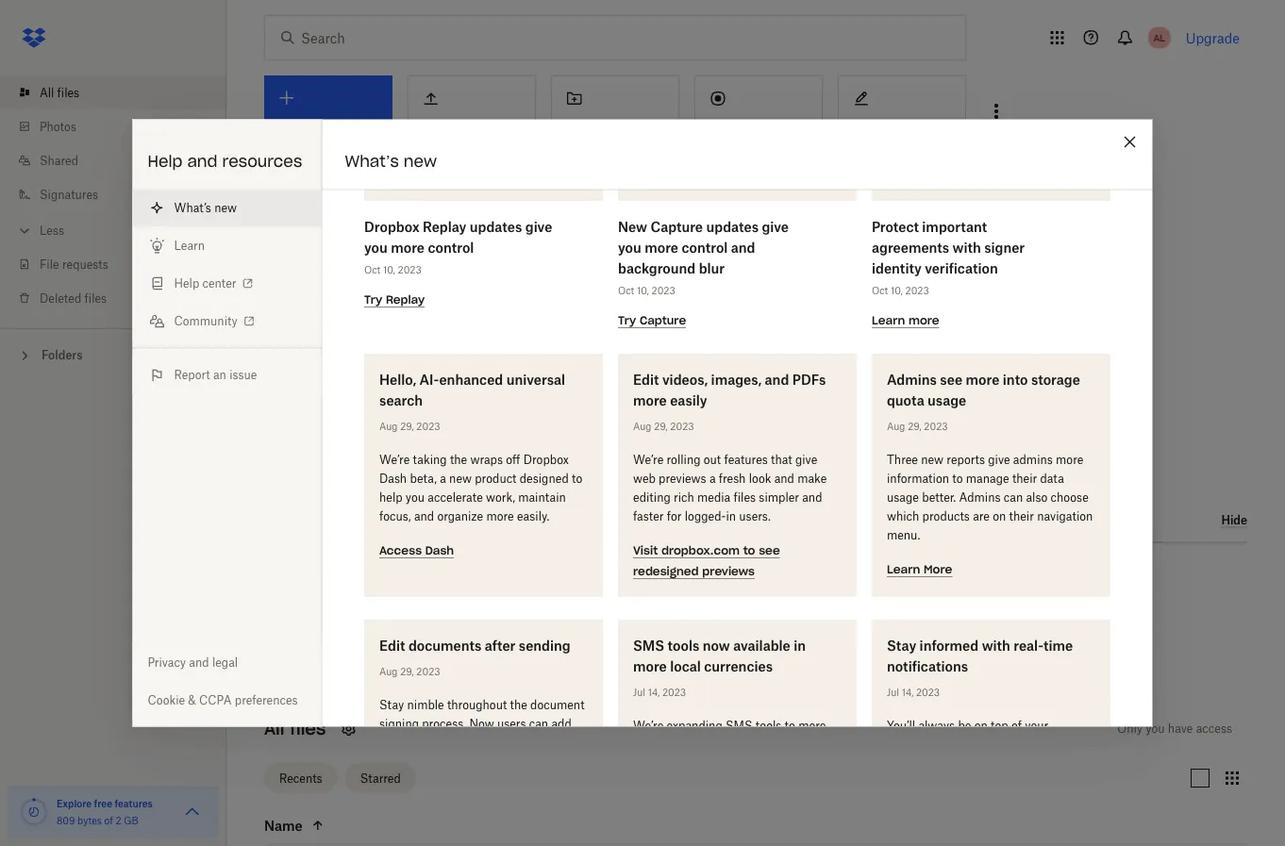 Task type: vqa. For each thing, say whether or not it's contained in the screenshot.
process.
yes



Task type: locate. For each thing, give the bounding box(es) containing it.
1 vertical spatial real-
[[1031, 738, 1055, 752]]

document up add
[[530, 698, 584, 713]]

admins up quota
[[887, 372, 937, 388]]

better.
[[922, 491, 956, 505]]

dates
[[482, 736, 511, 750]]

you inside dropbox replay updates give you more control oct 10, 2023
[[364, 240, 387, 256]]

visit dropbox.com to see redesigned previews link
[[633, 542, 780, 580]]

dropbox up designed
[[523, 453, 569, 467]]

access.
[[591, 401, 630, 415]]

aug for hello, ai-enhanced universal search
[[379, 421, 397, 433]]

document
[[530, 698, 584, 713], [388, 755, 442, 769]]

notifications down 'signatures'
[[887, 757, 953, 771]]

dropbox inside dropbox replay updates give you more control oct 10, 2023
[[364, 219, 419, 235]]

what's up the "get started with dropbox"
[[345, 152, 399, 171]]

to right designed
[[571, 472, 582, 486]]

agreements
[[872, 240, 949, 256]]

edit down signing
[[402, 736, 423, 750]]

sending down add
[[542, 736, 585, 750]]

three new reports give admins more information to manage their data usage better. admins can also choose which products are on their navigation menu.
[[887, 453, 1093, 543]]

all files
[[40, 85, 79, 100], [264, 718, 326, 740]]

replay inside dropbox replay updates give you more control oct 10, 2023
[[422, 219, 466, 235]]

control inside new capture updates give you more control and background blur oct 10, 2023
[[681, 240, 727, 256]]

0 horizontal spatial jul 14, 2023
[[633, 687, 686, 699]]

1 vertical spatial usage
[[887, 491, 919, 505]]

1 horizontal spatial see
[[940, 372, 962, 388]]

aug 29, 2023 for admins see more into storage quota usage
[[887, 421, 948, 433]]

29, for edit documents after sending
[[400, 666, 413, 678]]

1 horizontal spatial 14,
[[902, 687, 913, 699]]

2023 down background
[[651, 285, 675, 297]]

2023 for tools
[[662, 687, 686, 699]]

and inside edit videos, images, and pdfs more easily
[[764, 372, 789, 388]]

background
[[618, 260, 695, 277]]

1 vertical spatial dollar,
[[687, 776, 719, 790]]

with
[[339, 173, 367, 189], [952, 240, 981, 256], [651, 382, 674, 396], [982, 638, 1010, 654], [1004, 738, 1028, 752]]

oct inside protect important agreements with signer identity verification oct 10, 2023
[[872, 285, 888, 297]]

1 horizontal spatial updates
[[706, 219, 758, 235]]

into
[[1002, 372, 1028, 388]]

features up fresh
[[724, 453, 768, 467]]

visit
[[633, 544, 658, 559]]

0 vertical spatial usage
[[927, 393, 966, 409]]

&
[[188, 694, 196, 708]]

sms inside sms tools now available in more local currencies
[[633, 638, 664, 654]]

web
[[633, 472, 655, 486]]

1 horizontal spatial edit
[[633, 372, 659, 388]]

0 vertical spatial previews
[[658, 472, 706, 486]]

2 updates from the left
[[706, 219, 758, 235]]

real- right the informed
[[1013, 638, 1043, 654]]

updates for capture
[[706, 219, 758, 235]]

more inside new capture updates give you more control and background blur oct 10, 2023
[[644, 240, 678, 256]]

learn
[[174, 239, 205, 253], [872, 314, 905, 328], [887, 563, 920, 578]]

time inside "stay informed with real-time notifications"
[[1043, 638, 1073, 654]]

0 horizontal spatial try
[[364, 293, 382, 308]]

aug up signing
[[379, 666, 397, 678]]

1 horizontal spatial jul 14, 2023
[[887, 687, 940, 699]]

a
[[439, 472, 446, 486], [709, 472, 715, 486], [379, 755, 385, 769]]

more for three new reports give admins more information to manage their data usage better. admins can also choose which products are on their navigation menu.
[[1056, 453, 1083, 467]]

of left 2
[[104, 815, 113, 827]]

see down users.
[[758, 544, 780, 559]]

and inside we're taking the wraps off dropbox dash beta, a new product designed to help you accelerate work, maintain focus, and organize more easily.
[[414, 510, 434, 524]]

1 horizontal spatial usage
[[927, 393, 966, 409]]

updates for replay
[[469, 219, 522, 235]]

cookie & ccpa preferences button
[[133, 682, 321, 720]]

less
[[40, 223, 64, 237]]

learn more link
[[872, 312, 939, 329]]

of inside you'll always be on top of your signatures workflows with real-time notifications in the sign mobile app. receive push notifications for every update.
[[1011, 719, 1022, 733]]

app.
[[1057, 757, 1080, 771]]

1 vertical spatial learn
[[872, 314, 905, 328]]

edit inside stay nimble throughout the document signing process. now users can add and edit expiration dates after sending a document for signature.
[[402, 736, 423, 750]]

2023 up 'always'
[[916, 687, 940, 699]]

to inside we're expanding sms tools to more countries and currencies including the great british pound, australian dollar, canadian dollar, and japanese yen.
[[784, 719, 795, 733]]

control
[[427, 240, 474, 256], [681, 240, 727, 256], [742, 382, 780, 396]]

we're expanding sms tools to more countries and currencies including the great british pound, australian dollar, canadian dollar, and japanese yen.
[[633, 719, 838, 790]]

your
[[394, 510, 430, 529], [1025, 719, 1048, 733]]

previews down rolling
[[658, 472, 706, 486]]

accelerate
[[427, 491, 483, 505]]

and inside stay nimble throughout the document signing process. now users can add and edit expiration dates after sending a document for signature.
[[379, 736, 399, 750]]

1 vertical spatial for
[[446, 755, 460, 769]]

1 vertical spatial features
[[115, 798, 153, 810]]

10, inside dropbox replay updates give you more control oct 10, 2023
[[383, 264, 395, 276]]

the
[[450, 453, 467, 467], [510, 698, 527, 713], [821, 738, 838, 752], [969, 757, 987, 771]]

1 vertical spatial all files
[[264, 718, 326, 740]]

0 vertical spatial in
[[726, 510, 736, 524]]

work,
[[486, 491, 515, 505]]

more for we're expanding sms tools to more countries and currencies including the great british pound, australian dollar, canadian dollar, and japanese yen.
[[798, 719, 826, 733]]

in inside you'll always be on top of your signatures workflows with real-time notifications in the sign mobile app. receive push notifications for every update.
[[956, 757, 966, 771]]

capture down background
[[639, 314, 686, 328]]

of inside the explore free features 809 bytes of 2 gb
[[104, 815, 113, 827]]

files right share
[[626, 382, 648, 396]]

for
[[667, 510, 681, 524], [446, 755, 460, 769], [1030, 776, 1045, 790]]

all files inside 'link'
[[40, 85, 79, 100]]

dropbox
[[370, 173, 424, 189], [364, 219, 419, 235], [523, 453, 569, 467], [336, 646, 381, 660], [504, 648, 550, 662]]

0 vertical spatial of
[[1011, 719, 1022, 733]]

0 vertical spatial all files
[[40, 85, 79, 100]]

2023 for informed
[[916, 687, 940, 699]]

admins up "are"
[[959, 491, 1000, 505]]

with for stay informed with real-time notifications
[[982, 638, 1010, 654]]

29, up nimble
[[400, 666, 413, 678]]

new up learn link
[[214, 201, 237, 215]]

1 vertical spatial your
[[1025, 719, 1048, 733]]

see inside visit dropbox.com to see redesigned previews
[[758, 544, 780, 559]]

can inside three new reports give admins more information to manage their data usage better. admins can also choose which products are on their navigation menu.
[[1003, 491, 1023, 505]]

more for sms tools now available in more local currencies
[[633, 659, 667, 675]]

more inside sms tools now available in more local currencies
[[633, 659, 667, 675]]

0 vertical spatial what's new
[[345, 152, 437, 171]]

aug 29, 2023 down quota
[[887, 421, 948, 433]]

/resume.pdf image
[[489, 551, 544, 621]]

currencies down now on the bottom right of the page
[[704, 659, 772, 675]]

new
[[404, 152, 437, 171], [214, 201, 237, 215], [921, 453, 943, 467], [449, 472, 471, 486]]

more up including
[[798, 719, 826, 733]]

the left wraps
[[450, 453, 467, 467]]

for down rich
[[667, 510, 681, 524]]

10, inside protect important agreements with signer identity verification oct 10, 2023
[[890, 285, 902, 297]]

0 horizontal spatial a
[[379, 755, 385, 769]]

0 vertical spatial sms
[[633, 638, 664, 654]]

1 vertical spatial edit
[[379, 638, 405, 654]]

add
[[551, 717, 571, 731]]

updates inside dropbox replay updates give you more control oct 10, 2023
[[469, 219, 522, 235]]

replay for dropbox
[[422, 219, 466, 235]]

10, inside new capture updates give you more control and background blur oct 10, 2023
[[636, 285, 649, 297]]

2 jul from the left
[[887, 687, 899, 699]]

sms left now on the bottom right of the page
[[633, 638, 664, 654]]

1 vertical spatial what's
[[174, 201, 211, 215]]

see left into
[[940, 372, 962, 388]]

quota usage element
[[19, 797, 49, 828]]

oct inside new capture updates give you more control and background blur oct 10, 2023
[[618, 285, 634, 297]]

menu.
[[887, 528, 920, 543]]

1 horizontal spatial edit
[[783, 382, 803, 396]]

folders button
[[0, 341, 226, 369]]

1 updates from the left
[[469, 219, 522, 235]]

started
[[291, 173, 336, 189]]

more down work,
[[486, 510, 514, 524]]

after inside stay nimble throughout the document signing process. now users can add and edit expiration dates after sending a document for signature.
[[514, 736, 539, 750]]

with right the informed
[[982, 638, 1010, 654]]

10, for identity
[[890, 285, 902, 297]]

more inside we're expanding sms tools to more countries and currencies including the great british pound, australian dollar, canadian dollar, and japanese yen.
[[798, 719, 826, 733]]

2023 up try replay link
[[397, 264, 421, 276]]

rolling
[[666, 453, 700, 467]]

oct inside dropbox replay updates give you more control oct 10, 2023
[[364, 264, 380, 276]]

files right ai-
[[441, 382, 463, 396]]

all files down preferences
[[264, 718, 326, 740]]

0 vertical spatial tools
[[667, 638, 699, 654]]

0 vertical spatial edit
[[633, 372, 659, 388]]

replay
[[422, 219, 466, 235], [385, 293, 424, 308]]

workflows
[[946, 738, 1001, 752]]

1 horizontal spatial a
[[439, 472, 446, 486]]

jul for stay informed with real-time notifications
[[887, 687, 899, 699]]

shared link
[[15, 143, 226, 177]]

0 vertical spatial real-
[[1013, 638, 1043, 654]]

users.
[[739, 510, 770, 524]]

of for 2
[[104, 815, 113, 827]]

0 vertical spatial edit
[[783, 382, 803, 396]]

dropbox link down resume.pdf 'link'
[[504, 646, 550, 664]]

2023 for ai-
[[416, 421, 440, 433]]

jul up countries
[[633, 687, 645, 699]]

a down out
[[709, 472, 715, 486]]

0 vertical spatial capture
[[650, 219, 703, 235]]

yen.
[[798, 776, 819, 790]]

for inside stay nimble throughout the document signing process. now users can add and edit expiration dates after sending a document for signature.
[[446, 755, 460, 769]]

stay for stay nimble throughout the document signing process. now users can add and edit expiration dates after sending a document for signature.
[[379, 698, 404, 713]]

give inside three new reports give admins more information to manage their data usage better. admins can also choose which products are on their navigation menu.
[[988, 453, 1010, 467]]

expanding
[[666, 719, 722, 733]]

2023 down local
[[662, 687, 686, 699]]

we're rolling out features that give web previews a fresh look and make editing rich media files simpler and faster for logged-in users.
[[633, 453, 826, 524]]

0 vertical spatial document
[[530, 698, 584, 713]]

informed
[[919, 638, 978, 654]]

capture for try
[[639, 314, 686, 328]]

aug 29, 2023
[[379, 421, 440, 433], [633, 421, 694, 433], [887, 421, 948, 433], [379, 666, 440, 678]]

we're inside we're expanding sms tools to more countries and currencies including the great british pound, australian dollar, canadian dollar, and japanese yen.
[[633, 719, 663, 733]]

more inside we're taking the wraps off dropbox dash beta, a new product designed to help you accelerate work, maintain focus, and organize more easily.
[[486, 510, 514, 524]]

0 horizontal spatial dash
[[379, 472, 406, 486]]

new capture updates give you more control and background blur oct 10, 2023
[[618, 219, 788, 297]]

currencies up pound,
[[709, 738, 765, 752]]

0 horizontal spatial tools
[[667, 638, 699, 654]]

dash up help at the bottom of the page
[[379, 472, 406, 486]]

shared
[[40, 153, 78, 168]]

2023 for see
[[924, 421, 948, 433]]

10, up try replay link
[[383, 264, 395, 276]]

try capture
[[618, 314, 686, 328]]

try inside try capture link
[[618, 314, 636, 328]]

with right started
[[339, 173, 367, 189]]

2023 down 'easily'
[[670, 421, 694, 433]]

list
[[0, 64, 226, 328]]

can left add
[[529, 717, 548, 731]]

1 jul 14, 2023 from the left
[[633, 687, 686, 699]]

jul 14, 2023
[[633, 687, 686, 699], [887, 687, 940, 699]]

to inside visit dropbox.com to see redesigned previews
[[743, 544, 755, 559]]

aug up web at bottom
[[633, 421, 651, 433]]

usage right quota
[[927, 393, 966, 409]]

and inside share files with anyone and control edit or view access.
[[719, 382, 739, 396]]

give inside new capture updates give you more control and background blur oct 10, 2023
[[762, 219, 788, 235]]

with inside you'll always be on top of your signatures workflows with real-time notifications in the sign mobile app. receive push notifications for every update.
[[1004, 738, 1028, 752]]

nimble
[[407, 698, 444, 713]]

more up background
[[644, 240, 678, 256]]

on right "are"
[[993, 510, 1006, 524]]

more inside three new reports give admins more information to manage their data usage better. admins can also choose which products are on their navigation menu.
[[1056, 453, 1083, 467]]

2023 down identity
[[905, 285, 929, 297]]

1 vertical spatial sms
[[725, 719, 752, 733]]

2 horizontal spatial for
[[1030, 776, 1045, 790]]

real- inside you'll always be on top of your signatures workflows with real-time notifications in the sign mobile app. receive push notifications for every update.
[[1031, 738, 1055, 752]]

1 vertical spatial can
[[529, 717, 548, 731]]

2023 down quota
[[924, 421, 948, 433]]

1 horizontal spatial your
[[1025, 719, 1048, 733]]

legal
[[212, 656, 238, 670]]

learn for aug 29, 2023
[[887, 563, 920, 578]]

2 vertical spatial in
[[956, 757, 966, 771]]

0 vertical spatial notifications
[[887, 659, 968, 675]]

29, down search at left
[[400, 421, 413, 433]]

0 vertical spatial help
[[148, 152, 182, 171]]

2 jul 14, 2023 from the left
[[887, 687, 940, 699]]

0 horizontal spatial see
[[758, 544, 780, 559]]

29, down quota
[[908, 421, 921, 433]]

2 horizontal spatial a
[[709, 472, 715, 486]]

jul 14, 2023 for more
[[633, 687, 686, 699]]

with up verification
[[952, 240, 981, 256]]

edit inside edit videos, images, and pdfs more easily
[[633, 372, 659, 388]]

2 horizontal spatial control
[[742, 382, 780, 396]]

1 horizontal spatial stay
[[887, 638, 916, 654]]

2 vertical spatial notifications
[[960, 776, 1027, 790]]

with for get started with dropbox
[[339, 173, 367, 189]]

give inside dropbox replay updates give you more control oct 10, 2023
[[525, 219, 552, 235]]

0 vertical spatial stay
[[887, 638, 916, 654]]

after down users
[[514, 736, 539, 750]]

you
[[364, 240, 387, 256], [618, 240, 641, 256], [405, 491, 424, 505], [1146, 722, 1165, 736]]

aug 29, 2023 up nimble
[[379, 666, 440, 678]]

help for help center
[[174, 277, 199, 291]]

learn more link
[[887, 561, 952, 578]]

1 horizontal spatial features
[[724, 453, 768, 467]]

2023
[[397, 264, 421, 276], [651, 285, 675, 297], [905, 285, 929, 297], [416, 421, 440, 433], [670, 421, 694, 433], [924, 421, 948, 433], [416, 666, 440, 678], [662, 687, 686, 699], [916, 687, 940, 699]]

we're inside we're rolling out features that give web previews a fresh look and make editing rich media files simpler and faster for logged-in users.
[[633, 453, 663, 467]]

sending
[[518, 638, 570, 654], [542, 736, 585, 750]]

aug 29, 2023 down search at left
[[379, 421, 440, 433]]

what's new up the "get started with dropbox"
[[345, 152, 437, 171]]

only you have access
[[1118, 722, 1232, 736]]

2 14, from the left
[[902, 687, 913, 699]]

try inside try replay link
[[364, 293, 382, 308]]

1 jul from the left
[[633, 687, 645, 699]]

new inside we're taking the wraps off dropbox dash beta, a new product designed to help you accelerate work, maintain focus, and organize more easily.
[[449, 472, 471, 486]]

your right top
[[1025, 719, 1048, 733]]

1 horizontal spatial of
[[1011, 719, 1022, 733]]

14, up countries
[[648, 687, 659, 699]]

oct for dropbox replay updates give you more control
[[364, 264, 380, 276]]

10, for more
[[383, 264, 395, 276]]

tools up local
[[667, 638, 699, 654]]

1 vertical spatial after
[[514, 736, 539, 750]]

1 vertical spatial all
[[264, 718, 284, 740]]

edit for edit videos, images, and pdfs more easily
[[633, 372, 659, 388]]

1 horizontal spatial in
[[793, 638, 805, 654]]

1 vertical spatial edit
[[402, 736, 423, 750]]

notifications
[[887, 659, 968, 675], [887, 757, 953, 771], [960, 776, 1027, 790]]

give for replay
[[525, 219, 552, 235]]

features inside we're rolling out features that give web previews a fresh look and make editing rich media files simpler and faster for logged-in users.
[[724, 453, 768, 467]]

0 horizontal spatial dropbox link
[[336, 644, 381, 663]]

give for capture
[[762, 219, 788, 235]]

0 vertical spatial dash
[[379, 472, 406, 486]]

more up data
[[1056, 453, 1083, 467]]

we're
[[379, 453, 409, 467], [633, 453, 663, 467], [633, 719, 663, 733]]

oct down background
[[618, 285, 634, 297]]

help up signatures link
[[148, 152, 182, 171]]

files
[[57, 85, 79, 100], [85, 291, 107, 305], [441, 382, 463, 396], [626, 382, 648, 396], [733, 491, 756, 505], [290, 718, 326, 740]]

recents button
[[264, 764, 337, 794]]

1 vertical spatial previews
[[702, 565, 754, 579]]

files inside install on desktop to work on files offline and stay synced.
[[441, 382, 463, 396]]

sending down '/resume.pdf' image
[[518, 638, 570, 654]]

beta,
[[409, 472, 436, 486]]

what's inside button
[[174, 201, 211, 215]]

see
[[940, 372, 962, 388], [758, 544, 780, 559]]

dollar, up yen.
[[803, 757, 835, 771]]

0 horizontal spatial 10,
[[383, 264, 395, 276]]

on inside you'll always be on top of your signatures workflows with real-time notifications in the sign mobile app. receive push notifications for every update.
[[974, 719, 987, 733]]

help and resources
[[148, 152, 302, 171]]

1 horizontal spatial for
[[667, 510, 681, 524]]

access dash
[[379, 544, 453, 559]]

0 horizontal spatial in
[[726, 510, 736, 524]]

file requests link
[[15, 247, 226, 281]]

0 horizontal spatial usage
[[887, 491, 919, 505]]

0 horizontal spatial for
[[446, 755, 460, 769]]

0 horizontal spatial features
[[115, 798, 153, 810]]

control for replay
[[427, 240, 474, 256]]

1 horizontal spatial control
[[681, 240, 727, 256]]

edit left "or"
[[783, 382, 803, 396]]

storage
[[1031, 372, 1080, 388]]

1 vertical spatial stay
[[379, 698, 404, 713]]

0 horizontal spatial control
[[427, 240, 474, 256]]

help left center
[[174, 277, 199, 291]]

1 horizontal spatial admins
[[959, 491, 1000, 505]]

to left work
[[381, 382, 392, 396]]

new up accelerate
[[449, 472, 471, 486]]

with left anyone on the right
[[651, 382, 674, 396]]

1 14, from the left
[[648, 687, 659, 699]]

learn down identity
[[872, 314, 905, 328]]

the right including
[[821, 738, 838, 752]]

in right available
[[793, 638, 805, 654]]

1 vertical spatial sending
[[542, 736, 585, 750]]

real-
[[1013, 638, 1043, 654], [1031, 738, 1055, 752]]

jul up you'll
[[887, 687, 899, 699]]

0 vertical spatial try
[[364, 293, 382, 308]]

after
[[484, 638, 515, 654], [514, 736, 539, 750]]

suggested
[[264, 510, 347, 529]]

0 vertical spatial see
[[940, 372, 962, 388]]

more inside dropbox replay updates give you more control oct 10, 2023
[[390, 240, 424, 256]]

1 horizontal spatial oct
[[618, 285, 634, 297]]

0 horizontal spatial jul
[[633, 687, 645, 699]]

view
[[820, 382, 845, 396]]

more down identity
[[908, 314, 939, 328]]

10, down identity
[[890, 285, 902, 297]]

1 vertical spatial capture
[[639, 314, 686, 328]]

edit for edit documents after sending
[[379, 638, 405, 654]]

for down expiration
[[446, 755, 460, 769]]

1 horizontal spatial can
[[1003, 491, 1023, 505]]

1 horizontal spatial sms
[[725, 719, 752, 733]]

share files with anyone and control edit or view access.
[[591, 382, 845, 415]]

dropbox inside we're taking the wraps off dropbox dash beta, a new product designed to help you accelerate work, maintain focus, and organize more easily.
[[523, 453, 569, 467]]

control inside dropbox replay updates give you more control oct 10, 2023
[[427, 240, 474, 256]]

new up information
[[921, 453, 943, 467]]

1 horizontal spatial all files
[[264, 718, 326, 740]]

29, up rolling
[[654, 421, 667, 433]]

0 horizontal spatial edit
[[379, 638, 405, 654]]

bytes
[[77, 815, 102, 827]]

2023 for videos,
[[670, 421, 694, 433]]

with inside "stay informed with real-time notifications"
[[982, 638, 1010, 654]]

we're inside we're taking the wraps off dropbox dash beta, a new product designed to help you accelerate work, maintain focus, and organize more easily.
[[379, 453, 409, 467]]

1 vertical spatial replay
[[385, 293, 424, 308]]

to down reports
[[952, 472, 963, 486]]

all files up the photos
[[40, 85, 79, 100]]

1 vertical spatial of
[[104, 815, 113, 827]]

0 horizontal spatial admins
[[887, 372, 937, 388]]

1 vertical spatial admins
[[959, 491, 1000, 505]]

on right the be
[[974, 719, 987, 733]]

capture inside new capture updates give you more control and background blur oct 10, 2023
[[650, 219, 703, 235]]

dropbox replay updates give you more control oct 10, 2023
[[364, 219, 552, 276]]

1 horizontal spatial all
[[264, 718, 284, 740]]

0 horizontal spatial sms
[[633, 638, 664, 654]]

14, up you'll
[[902, 687, 913, 699]]

0 horizontal spatial of
[[104, 815, 113, 827]]

admins inside admins see more into storage quota usage
[[887, 372, 937, 388]]

2023 for documents
[[416, 666, 440, 678]]

the down the workflows at the bottom of the page
[[969, 757, 987, 771]]

notifications inside "stay informed with real-time notifications"
[[887, 659, 968, 675]]

help center link
[[133, 265, 321, 302]]

1 vertical spatial tools
[[755, 719, 781, 733]]

0 vertical spatial for
[[667, 510, 681, 524]]

blur
[[699, 260, 724, 277]]

0 horizontal spatial what's new
[[174, 201, 237, 215]]

push
[[931, 776, 957, 790]]

tools up including
[[755, 719, 781, 733]]

all
[[40, 85, 54, 100], [264, 718, 284, 740]]

1 horizontal spatial try
[[618, 314, 636, 328]]

community
[[174, 314, 238, 328]]

you inside we're taking the wraps off dropbox dash beta, a new product designed to help you accelerate work, maintain focus, and organize more easily.
[[405, 491, 424, 505]]

you down the new
[[618, 240, 641, 256]]

your down help at the bottom of the page
[[394, 510, 430, 529]]

learn up help center
[[174, 239, 205, 253]]

a inside we're rolling out features that give web previews a fresh look and make editing rich media files simpler and faster for logged-in users.
[[709, 472, 715, 486]]

replay down dropbox replay updates give you more control oct 10, 2023
[[385, 293, 424, 308]]

0 horizontal spatial your
[[394, 510, 430, 529]]

stay inside "stay informed with real-time notifications"
[[887, 638, 916, 654]]

jul 14, 2023 down local
[[633, 687, 686, 699]]

capture for new
[[650, 219, 703, 235]]

desktop
[[336, 382, 378, 396]]

aug for edit videos, images, and pdfs more easily
[[633, 421, 651, 433]]

all down preferences
[[264, 718, 284, 740]]

learn for protect important agreements with signer identity verification
[[872, 314, 905, 328]]

dash right access
[[425, 544, 453, 559]]

ai-
[[419, 372, 439, 388]]

usage up which
[[887, 491, 919, 505]]

with inside share files with anyone and control edit or view access.
[[651, 382, 674, 396]]

2
[[116, 815, 121, 827]]

2 horizontal spatial oct
[[872, 285, 888, 297]]

2023 inside protect important agreements with signer identity verification oct 10, 2023
[[905, 285, 929, 297]]

1 vertical spatial notifications
[[887, 757, 953, 771]]

in inside we're rolling out features that give web previews a fresh look and make editing rich media files simpler and faster for logged-in users.
[[726, 510, 736, 524]]

0 vertical spatial admins
[[887, 372, 937, 388]]

aug for admins see more into storage quota usage
[[887, 421, 905, 433]]

more left 'easily'
[[633, 393, 667, 409]]

gb
[[124, 815, 139, 827]]

redesigned
[[633, 565, 698, 579]]

hello, ai-enhanced universal search
[[379, 372, 565, 409]]

try down background
[[618, 314, 636, 328]]

0 horizontal spatial oct
[[364, 264, 380, 276]]

0 horizontal spatial edit
[[402, 736, 423, 750]]

10, down background
[[636, 285, 649, 297]]



Task type: describe. For each thing, give the bounding box(es) containing it.
logged-
[[684, 510, 726, 524]]

access
[[1196, 722, 1232, 736]]

learn more
[[887, 563, 952, 578]]

dropbox image
[[15, 19, 53, 57]]

sms inside we're expanding sms tools to more countries and currencies including the great british pound, australian dollar, canadian dollar, and japanese yen.
[[725, 719, 752, 733]]

wraps
[[470, 453, 503, 467]]

make
[[797, 472, 826, 486]]

canadian
[[633, 776, 684, 790]]

signature.
[[463, 755, 517, 769]]

on inside three new reports give admins more information to manage their data usage better. admins can also choose which products are on their navigation menu.
[[993, 510, 1006, 524]]

a for images,
[[709, 472, 715, 486]]

0 vertical spatial what's
[[345, 152, 399, 171]]

offline
[[466, 382, 500, 396]]

14, for notifications
[[902, 687, 913, 699]]

29, for hello, ai-enhanced universal search
[[400, 421, 413, 433]]

admins
[[1013, 453, 1053, 467]]

dropbox down items link on the bottom left of page
[[336, 646, 381, 660]]

oct for protect important agreements with signer identity verification
[[872, 285, 888, 297]]

aug 29, 2023 for hello, ai-enhanced universal search
[[379, 421, 440, 433]]

previews inside visit dropbox.com to see redesigned previews
[[702, 565, 754, 579]]

sending inside stay nimble throughout the document signing process. now users can add and edit expiration dates after sending a document for signature.
[[542, 736, 585, 750]]

suggested from your activity
[[264, 510, 493, 529]]

for inside you'll always be on top of your signatures workflows with real-time notifications in the sign mobile app. receive push notifications for every update.
[[1030, 776, 1045, 790]]

and inside new capture updates give you more control and background blur oct 10, 2023
[[731, 240, 755, 256]]

list containing all files
[[0, 64, 226, 328]]

we're for edit videos, images, and pdfs more easily
[[633, 453, 663, 467]]

data
[[1040, 472, 1064, 486]]

starred
[[360, 772, 401, 786]]

0 horizontal spatial document
[[388, 755, 442, 769]]

the inside we're expanding sms tools to more countries and currencies including the great british pound, australian dollar, canadian dollar, and japanese yen.
[[821, 738, 838, 752]]

of for your
[[1011, 719, 1022, 733]]

29, for edit videos, images, and pdfs more easily
[[654, 421, 667, 433]]

a for enhanced
[[439, 472, 446, 486]]

files right deleted at the top
[[85, 291, 107, 305]]

easily.
[[517, 510, 549, 524]]

1 horizontal spatial dash
[[425, 544, 453, 559]]

control for capture
[[681, 240, 727, 256]]

more
[[923, 563, 952, 578]]

the inside stay nimble throughout the document signing process. now users can add and edit expiration dates after sending a document for signature.
[[510, 698, 527, 713]]

you inside new capture updates give you more control and background blur oct 10, 2023
[[618, 240, 641, 256]]

stay nimble throughout the document signing process. now users can add and edit expiration dates after sending a document for signature.
[[379, 698, 585, 769]]

local
[[670, 659, 701, 675]]

aug for edit documents after sending
[[379, 666, 397, 678]]

for inside we're rolling out features that give web previews a fresh look and make editing rich media files simpler and faster for logged-in users.
[[667, 510, 681, 524]]

information
[[887, 472, 949, 486]]

dropbox down resume.pdf 'link'
[[504, 648, 550, 662]]

aug 29, 2023 for edit videos, images, and pdfs more easily
[[633, 421, 694, 433]]

the inside you'll always be on top of your signatures workflows with real-time notifications in the sign mobile app. receive push notifications for every update.
[[969, 757, 987, 771]]

a inside stay nimble throughout the document signing process. now users can add and edit expiration dates after sending a document for signature.
[[379, 755, 385, 769]]

you left have
[[1146, 722, 1165, 736]]

with for share files with anyone and control edit or view access.
[[651, 382, 674, 396]]

signatures
[[40, 187, 98, 201]]

fresh
[[718, 472, 745, 486]]

signer
[[984, 240, 1024, 256]]

new inside button
[[214, 201, 237, 215]]

help and resources dialog
[[133, 5, 1153, 847]]

protect important agreements with signer identity verification oct 10, 2023
[[872, 219, 1024, 297]]

file
[[40, 257, 59, 271]]

give for new
[[988, 453, 1010, 467]]

dropbox link for resume.pdf
[[504, 646, 550, 664]]

0 vertical spatial your
[[394, 510, 430, 529]]

we're taking the wraps off dropbox dash beta, a new product designed to help you accelerate work, maintain focus, and organize more easily.
[[379, 453, 582, 524]]

deleted
[[40, 291, 81, 305]]

2023 inside new capture updates give you more control and background blur oct 10, 2023
[[651, 285, 675, 297]]

currencies inside sms tools now available in more local currencies
[[704, 659, 772, 675]]

new up the "get started with dropbox"
[[404, 152, 437, 171]]

identity
[[872, 260, 921, 277]]

0 vertical spatial dollar,
[[803, 757, 835, 771]]

items
[[331, 625, 366, 641]]

top
[[990, 719, 1008, 733]]

in inside sms tools now available in more local currencies
[[793, 638, 805, 654]]

your inside you'll always be on top of your signatures workflows with real-time notifications in the sign mobile app. receive push notifications for every update.
[[1025, 719, 1048, 733]]

what's new inside button
[[174, 201, 237, 215]]

on right work
[[425, 382, 438, 396]]

receive
[[887, 776, 928, 790]]

1 vertical spatial their
[[1009, 510, 1034, 524]]

try replay
[[364, 293, 424, 308]]

more for new capture updates give you more control and background blur oct 10, 2023
[[644, 240, 678, 256]]

features inside the explore free features 809 bytes of 2 gb
[[115, 798, 153, 810]]

0 vertical spatial after
[[484, 638, 515, 654]]

currencies inside we're expanding sms tools to more countries and currencies including the great british pound, australian dollar, canadian dollar, and japanese yen.
[[709, 738, 765, 752]]

photos
[[40, 119, 76, 134]]

access
[[379, 544, 421, 559]]

signatures link
[[15, 177, 226, 211]]

the inside we're taking the wraps off dropbox dash beta, a new product designed to help you accelerate work, maintain focus, and organize more easily.
[[450, 453, 467, 467]]

signatures
[[887, 738, 943, 752]]

get
[[264, 173, 287, 189]]

all files list item
[[0, 75, 226, 109]]

previews inside we're rolling out features that give web previews a fresh look and make editing rich media files simpler and faster for logged-in users.
[[658, 472, 706, 486]]

dropbox.com
[[661, 544, 739, 559]]

focus,
[[379, 510, 411, 524]]

editing
[[633, 491, 670, 505]]

29, for admins see more into storage quota usage
[[908, 421, 921, 433]]

tools inside sms tools now available in more local currencies
[[667, 638, 699, 654]]

aug 29, 2023 for edit documents after sending
[[379, 666, 440, 678]]

replay for try
[[385, 293, 424, 308]]

usage inside three new reports give admins more information to manage their data usage better. admins can also choose which products are on their navigation menu.
[[887, 491, 919, 505]]

process.
[[422, 717, 466, 731]]

with inside protect important agreements with signer identity verification oct 10, 2023
[[952, 240, 981, 256]]

expiration
[[426, 736, 479, 750]]

items link
[[331, 622, 366, 643]]

activity
[[434, 510, 493, 529]]

admins inside three new reports give admins more information to manage their data usage better. admins can also choose which products are on their navigation menu.
[[959, 491, 1000, 505]]

simpler
[[759, 491, 799, 505]]

requests
[[62, 257, 108, 271]]

to inside install on desktop to work on files offline and stay synced.
[[381, 382, 392, 396]]

real- inside "stay informed with real-time notifications"
[[1013, 638, 1043, 654]]

help for help and resources
[[148, 152, 182, 171]]

edit documents after sending
[[379, 638, 570, 654]]

tools inside we're expanding sms tools to more countries and currencies including the great british pound, australian dollar, canadian dollar, and japanese yen.
[[755, 719, 781, 733]]

give inside we're rolling out features that give web previews a fresh look and make editing rich media files simpler and faster for logged-in users.
[[795, 453, 817, 467]]

control inside share files with anyone and control edit or view access.
[[742, 382, 780, 396]]

try for background
[[618, 314, 636, 328]]

that
[[771, 453, 792, 467]]

resume.pdf
[[481, 627, 552, 643]]

new inside three new reports give admins more information to manage their data usage better. admins can also choose which products are on their navigation menu.
[[921, 453, 943, 467]]

have
[[1168, 722, 1193, 736]]

can inside stay nimble throughout the document signing process. now users can add and edit expiration dates after sending a document for signature.
[[529, 717, 548, 731]]

and inside install on desktop to work on files offline and stay synced.
[[503, 382, 523, 396]]

0 horizontal spatial dollar,
[[687, 776, 719, 790]]

files inside we're rolling out features that give web previews a fresh look and make editing rich media files simpler and faster for logged-in users.
[[733, 491, 756, 505]]

what's new button
[[133, 189, 321, 227]]

name button
[[264, 814, 423, 837]]

reports
[[946, 453, 985, 467]]

files inside share files with anyone and control edit or view access.
[[626, 382, 648, 396]]

try for 10,
[[364, 293, 382, 308]]

synced.
[[309, 401, 349, 415]]

dropbox right started
[[370, 173, 424, 189]]

manage
[[966, 472, 1009, 486]]

edit videos, images, and pdfs more easily
[[633, 372, 826, 409]]

0 vertical spatial their
[[1012, 472, 1037, 486]]

edit inside share files with anyone and control edit or view access.
[[783, 382, 803, 396]]

we're for sms tools now available in more local currencies
[[633, 719, 663, 733]]

to inside three new reports give admins more information to manage their data usage better. admins can also choose which products are on their navigation menu.
[[952, 472, 963, 486]]

folders
[[42, 348, 83, 362]]

all inside 'link'
[[40, 85, 54, 100]]

free
[[94, 798, 112, 810]]

ccpa
[[199, 694, 232, 708]]

help
[[379, 491, 402, 505]]

recents
[[279, 772, 322, 786]]

rich
[[673, 491, 694, 505]]

jul for sms tools now available in more local currencies
[[633, 687, 645, 699]]

try capture link
[[618, 312, 686, 329]]

access dash link
[[379, 542, 453, 559]]

dropbox link for items
[[336, 644, 381, 663]]

anyone
[[678, 382, 716, 396]]

see inside admins see more into storage quota usage
[[940, 372, 962, 388]]

less image
[[15, 221, 34, 240]]

to inside we're taking the wraps off dropbox dash beta, a new product designed to help you accelerate work, maintain focus, and organize more easily.
[[571, 472, 582, 486]]

on up synced.
[[319, 382, 333, 396]]

more for dropbox replay updates give you more control oct 10, 2023
[[390, 240, 424, 256]]

usage inside admins see more into storage quota usage
[[927, 393, 966, 409]]

files inside 'link'
[[57, 85, 79, 100]]

privacy and legal
[[148, 656, 238, 670]]

also
[[1026, 491, 1047, 505]]

more inside admins see more into storage quota usage
[[965, 372, 999, 388]]

media
[[697, 491, 730, 505]]

report
[[174, 368, 210, 382]]

issue
[[229, 368, 257, 382]]

more for edit videos, images, and pdfs more easily
[[633, 393, 667, 409]]

off
[[506, 453, 520, 467]]

dash inside we're taking the wraps off dropbox dash beta, a new product designed to help you accelerate work, maintain focus, and organize more easily.
[[379, 472, 406, 486]]

users
[[497, 717, 526, 731]]

you'll always be on top of your signatures workflows with real-time notifications in the sign mobile app. receive push notifications for every update.
[[887, 719, 1080, 809]]

we're for hello, ai-enhanced universal search
[[379, 453, 409, 467]]

which
[[887, 510, 919, 524]]

0 vertical spatial sending
[[518, 638, 570, 654]]

pound,
[[705, 757, 742, 771]]

time inside you'll always be on top of your signatures workflows with real-time notifications in the sign mobile app. receive push notifications for every update.
[[1055, 738, 1079, 752]]

from
[[352, 510, 390, 529]]

stay informed with real-time notifications
[[887, 638, 1073, 675]]

verification
[[925, 260, 998, 277]]

now
[[469, 717, 494, 731]]

japanese
[[745, 776, 795, 790]]

14, for more
[[648, 687, 659, 699]]

stay
[[283, 401, 305, 415]]

0 vertical spatial learn
[[174, 239, 205, 253]]

stay for stay informed with real-time notifications
[[887, 638, 916, 654]]

files up the recents at the bottom left of page
[[290, 718, 326, 740]]

navigation
[[1037, 510, 1093, 524]]

install on desktop to work on files offline and stay synced.
[[283, 382, 523, 415]]

update.
[[887, 795, 927, 809]]

2023 inside dropbox replay updates give you more control oct 10, 2023
[[397, 264, 421, 276]]

jul 14, 2023 for notifications
[[887, 687, 940, 699]]

enhanced
[[439, 372, 503, 388]]

easily
[[670, 393, 707, 409]]



